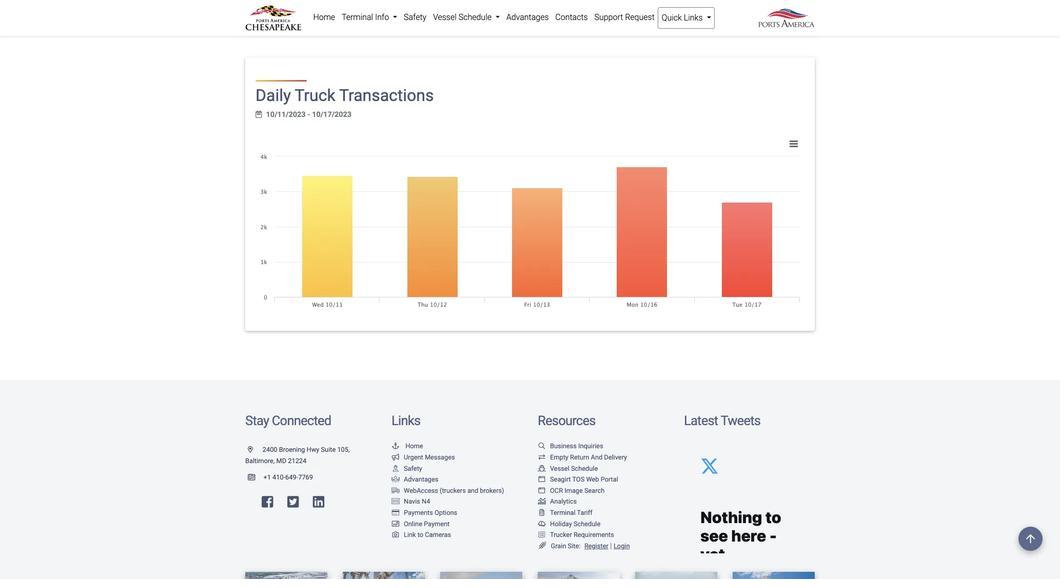 Task type: locate. For each thing, give the bounding box(es) containing it.
ocr image search
[[550, 487, 605, 494]]

1 vertical spatial advantages link
[[391, 476, 438, 483]]

seagirt tos web portal
[[550, 476, 618, 483]]

schedule
[[459, 12, 492, 22], [571, 465, 598, 472], [574, 520, 600, 528]]

0 vertical spatial advantages
[[506, 12, 549, 22]]

tariff
[[577, 509, 592, 517]]

links right quick at top
[[684, 13, 703, 23]]

tos
[[572, 476, 585, 483]]

safety link down urgent
[[391, 465, 422, 472]]

0 vertical spatial terminal
[[342, 12, 373, 22]]

and
[[591, 454, 602, 461]]

truck
[[295, 85, 335, 105]]

0 vertical spatial home
[[313, 12, 335, 22]]

0 vertical spatial links
[[684, 13, 703, 23]]

410-
[[272, 473, 285, 481]]

credit card image
[[391, 510, 400, 517]]

safety link for the leftmost "advantages" link
[[391, 465, 422, 472]]

holiday schedule
[[550, 520, 600, 528]]

connected
[[272, 413, 331, 428]]

support request link
[[591, 7, 658, 28]]

register link
[[582, 542, 608, 550]]

1 vertical spatial safety
[[404, 465, 422, 472]]

1 browser image from the top
[[538, 477, 546, 483]]

safety
[[404, 12, 426, 22], [404, 465, 422, 472]]

1 vertical spatial links
[[391, 413, 420, 428]]

home link up urgent
[[391, 442, 423, 450]]

0 vertical spatial safety link
[[401, 7, 430, 28]]

1 horizontal spatial terminal
[[550, 509, 575, 517]]

browser image down the ship "image"
[[538, 477, 546, 483]]

0 horizontal spatial vessel
[[433, 12, 457, 22]]

terminal tariff link
[[538, 509, 592, 517]]

delivery
[[604, 454, 627, 461]]

link to cameras
[[404, 531, 451, 539]]

terminal
[[342, 12, 373, 22], [550, 509, 575, 517]]

1 vertical spatial home
[[405, 442, 423, 450]]

empty return and delivery
[[550, 454, 627, 461]]

0 horizontal spatial advantages
[[404, 476, 438, 483]]

2 vertical spatial schedule
[[574, 520, 600, 528]]

0 horizontal spatial vessel schedule
[[433, 12, 494, 22]]

webaccess (truckers and brokers)
[[404, 487, 504, 494]]

search image
[[538, 443, 546, 450]]

transactions
[[339, 85, 434, 105]]

facebook square image
[[262, 496, 273, 509]]

contacts link
[[552, 7, 591, 28]]

site:
[[568, 542, 580, 550]]

advantages link
[[503, 7, 552, 28], [391, 476, 438, 483]]

exchange image
[[538, 455, 546, 461]]

terminal for terminal info
[[342, 12, 373, 22]]

calendar week image
[[256, 111, 262, 118]]

links
[[684, 13, 703, 23], [391, 413, 420, 428]]

and
[[467, 487, 478, 494]]

advantages left "contacts" in the top of the page
[[506, 12, 549, 22]]

advantages
[[506, 12, 549, 22], [404, 476, 438, 483]]

0 vertical spatial vessel schedule
[[433, 12, 494, 22]]

browser image up analytics icon
[[538, 488, 546, 494]]

map marker alt image
[[248, 447, 261, 454]]

browser image for ocr
[[538, 488, 546, 494]]

1 vertical spatial advantages
[[404, 476, 438, 483]]

1 vertical spatial safety link
[[391, 465, 422, 472]]

-
[[307, 110, 310, 119]]

browser image
[[538, 477, 546, 483], [538, 488, 546, 494]]

quick links link
[[658, 7, 715, 29]]

daily
[[256, 85, 291, 105]]

home link
[[310, 7, 338, 28], [391, 442, 423, 450]]

1 vertical spatial vessel
[[550, 465, 569, 472]]

inquiries
[[578, 442, 603, 450]]

analytics
[[550, 498, 577, 506]]

daily truck transactions
[[256, 85, 434, 105]]

home link left terminal info
[[310, 7, 338, 28]]

vessel
[[433, 12, 457, 22], [550, 465, 569, 472]]

10/11/2023 - 10/17/2023
[[266, 110, 352, 119]]

0 horizontal spatial home
[[313, 12, 335, 22]]

browser image inside ocr image search link
[[538, 488, 546, 494]]

link to cameras link
[[391, 531, 451, 539]]

business inquiries link
[[538, 442, 603, 450]]

0 vertical spatial browser image
[[538, 477, 546, 483]]

container storage image
[[391, 499, 400, 505]]

0 vertical spatial home link
[[310, 7, 338, 28]]

0 vertical spatial vessel schedule link
[[430, 7, 503, 28]]

+1 410-649-7769
[[263, 473, 313, 481]]

1 vertical spatial terminal
[[550, 509, 575, 517]]

info
[[375, 12, 389, 22]]

1 horizontal spatial home link
[[391, 442, 423, 450]]

1 vertical spatial home link
[[391, 442, 423, 450]]

tweets
[[721, 413, 760, 428]]

safety link right info
[[401, 7, 430, 28]]

advantages link left "contacts" in the top of the page
[[503, 7, 552, 28]]

browser image inside seagirt tos web portal link
[[538, 477, 546, 483]]

suite
[[321, 446, 336, 454]]

0 vertical spatial schedule
[[459, 12, 492, 22]]

terminal left info
[[342, 12, 373, 22]]

649-
[[285, 473, 298, 481]]

seagirt
[[550, 476, 571, 483]]

file invoice image
[[538, 510, 546, 517]]

hwy
[[307, 446, 319, 454]]

wheat image
[[538, 542, 547, 550]]

links up 'anchor' image
[[391, 413, 420, 428]]

0 horizontal spatial terminal
[[342, 12, 373, 22]]

camera image
[[391, 532, 400, 539]]

0 vertical spatial safety
[[404, 12, 426, 22]]

1 vertical spatial browser image
[[538, 488, 546, 494]]

advantages up webaccess
[[404, 476, 438, 483]]

0 vertical spatial vessel
[[433, 12, 457, 22]]

return
[[570, 454, 589, 461]]

1 horizontal spatial vessel schedule link
[[538, 465, 598, 472]]

21224
[[288, 457, 306, 465]]

stay connected
[[245, 413, 331, 428]]

0 horizontal spatial home link
[[310, 7, 338, 28]]

0 horizontal spatial links
[[391, 413, 420, 428]]

go to top image
[[1018, 527, 1043, 551]]

2 browser image from the top
[[538, 488, 546, 494]]

safety down urgent
[[404, 465, 422, 472]]

home up urgent
[[405, 442, 423, 450]]

10/11/2023
[[266, 110, 306, 119]]

requirements
[[574, 531, 614, 539]]

image
[[564, 487, 583, 494]]

terminal down analytics
[[550, 509, 575, 517]]

navis
[[404, 498, 420, 506]]

1 horizontal spatial links
[[684, 13, 703, 23]]

business
[[550, 442, 577, 450]]

1 vertical spatial schedule
[[571, 465, 598, 472]]

bells image
[[538, 521, 546, 528]]

home left terminal info
[[313, 12, 335, 22]]

analytics link
[[538, 498, 577, 506]]

1 horizontal spatial vessel schedule
[[550, 465, 598, 472]]

advantages link up webaccess
[[391, 476, 438, 483]]

safety right info
[[404, 12, 426, 22]]

7769
[[298, 473, 313, 481]]

vessel schedule
[[433, 12, 494, 22], [550, 465, 598, 472]]

safety link for vessel schedule link to the left
[[401, 7, 430, 28]]

0 vertical spatial advantages link
[[503, 7, 552, 28]]



Task type: vqa. For each thing, say whether or not it's contained in the screenshot.
Terminal Info
yes



Task type: describe. For each thing, give the bounding box(es) containing it.
terminal for terminal tariff
[[550, 509, 575, 517]]

schedule for the bottom vessel schedule link
[[571, 465, 598, 472]]

grain site: register | login
[[551, 542, 630, 550]]

trucker requirements link
[[538, 531, 614, 539]]

urgent messages link
[[391, 454, 455, 461]]

terminal info
[[342, 12, 391, 22]]

105,
[[337, 446, 350, 454]]

truck container image
[[391, 488, 400, 494]]

terminal info link
[[338, 7, 401, 28]]

home link for terminal info link in the left of the page
[[310, 7, 338, 28]]

business inquiries
[[550, 442, 603, 450]]

search
[[584, 487, 605, 494]]

register
[[584, 542, 608, 550]]

analytics image
[[538, 499, 546, 505]]

1 horizontal spatial home
[[405, 442, 423, 450]]

1 horizontal spatial vessel
[[550, 465, 569, 472]]

login
[[614, 542, 630, 550]]

broening
[[279, 446, 305, 454]]

n4
[[422, 498, 430, 506]]

trucker requirements
[[550, 531, 614, 539]]

ocr image search link
[[538, 487, 605, 494]]

2 safety from the top
[[404, 465, 422, 472]]

seagirt tos web portal link
[[538, 476, 618, 483]]

anchor image
[[391, 443, 400, 450]]

browser image for seagirt
[[538, 477, 546, 483]]

urgent
[[404, 454, 423, 461]]

stay
[[245, 413, 269, 428]]

options
[[435, 509, 457, 517]]

holiday
[[550, 520, 572, 528]]

payments options
[[404, 509, 457, 517]]

latest tweets
[[684, 413, 760, 428]]

webaccess (truckers and brokers) link
[[391, 487, 504, 494]]

request
[[625, 12, 655, 22]]

md
[[276, 457, 286, 465]]

+1 410-649-7769 link
[[245, 473, 313, 481]]

link
[[404, 531, 416, 539]]

webaccess
[[404, 487, 438, 494]]

user hard hat image
[[391, 466, 400, 472]]

1 vertical spatial vessel schedule
[[550, 465, 598, 472]]

ocr
[[550, 487, 563, 494]]

0 horizontal spatial vessel schedule link
[[430, 7, 503, 28]]

1 horizontal spatial advantages
[[506, 12, 549, 22]]

hand receiving image
[[391, 477, 400, 483]]

online payment link
[[391, 520, 450, 528]]

1 vertical spatial vessel schedule link
[[538, 465, 598, 472]]

0 horizontal spatial advantages link
[[391, 476, 438, 483]]

support
[[594, 12, 623, 22]]

1 horizontal spatial advantages link
[[503, 7, 552, 28]]

|
[[610, 542, 612, 550]]

portal
[[601, 476, 618, 483]]

quick links
[[662, 13, 705, 23]]

2400
[[263, 446, 277, 454]]

trucker
[[550, 531, 572, 539]]

1 safety from the top
[[404, 12, 426, 22]]

online payment
[[404, 520, 450, 528]]

payments options link
[[391, 509, 457, 517]]

baltimore,
[[245, 457, 275, 465]]

bullhorn image
[[391, 455, 400, 461]]

credit card front image
[[391, 521, 400, 528]]

quick
[[662, 13, 682, 23]]

navis n4
[[404, 498, 430, 506]]

10/17/2023
[[312, 110, 352, 119]]

brokers)
[[480, 487, 504, 494]]

home link for urgent messages link
[[391, 442, 423, 450]]

+1
[[263, 473, 271, 481]]

terminal tariff
[[550, 509, 592, 517]]

latest
[[684, 413, 718, 428]]

2400 broening hwy suite 105, baltimore, md 21224 link
[[245, 446, 350, 465]]

empty return and delivery link
[[538, 454, 627, 461]]

holiday schedule link
[[538, 520, 600, 528]]

empty
[[550, 454, 568, 461]]

payment
[[424, 520, 450, 528]]

ship image
[[538, 466, 546, 472]]

web
[[586, 476, 599, 483]]

navis n4 link
[[391, 498, 430, 506]]

schedule for holiday schedule 'link'
[[574, 520, 600, 528]]

grain
[[551, 542, 566, 550]]

online
[[404, 520, 422, 528]]

2400 broening hwy suite 105, baltimore, md 21224
[[245, 446, 350, 465]]

messages
[[425, 454, 455, 461]]

cameras
[[425, 531, 451, 539]]

linkedin image
[[313, 496, 324, 509]]

phone office image
[[248, 474, 263, 481]]

support request
[[594, 12, 655, 22]]

(truckers
[[440, 487, 466, 494]]

twitter square image
[[287, 496, 299, 509]]

login link
[[614, 542, 630, 550]]

to
[[417, 531, 423, 539]]

resources
[[538, 413, 595, 428]]

list alt image
[[538, 532, 546, 539]]



